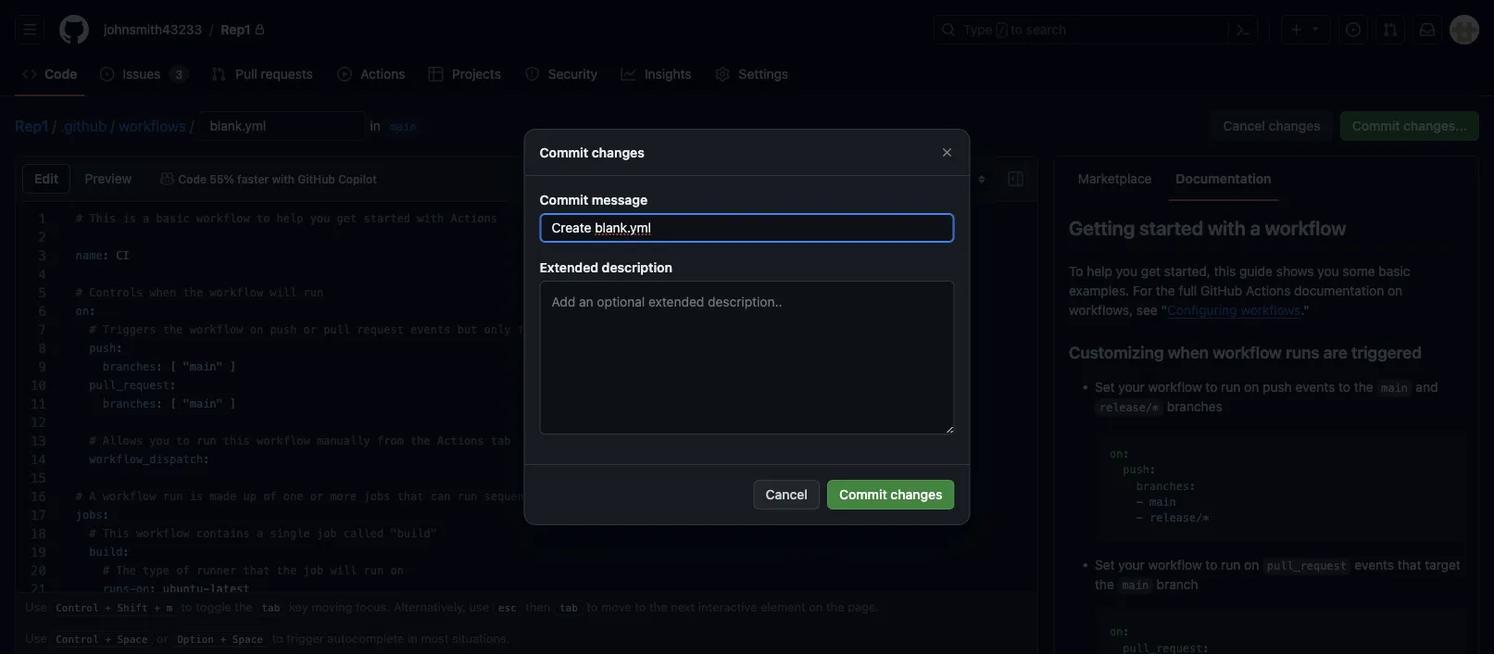 Task type: locate. For each thing, give the bounding box(es) containing it.
get down copilot on the left top
[[337, 212, 357, 225]]

- inside the main - release/*
[[1136, 511, 1143, 524]]

1 horizontal spatial rep1
[[221, 22, 251, 37]]

- down : push in the right bottom of the page
[[1136, 495, 1143, 508]]

1 vertical spatial commit changes
[[839, 487, 943, 502]]

0 horizontal spatial 3
[[38, 248, 46, 263]]

1 horizontal spatial cancel
[[1223, 118, 1265, 133]]

get inside 'to help you get started, this guide shows you some basic examples. for the full github actions documentation on workflows, see "'
[[1141, 264, 1161, 279]]

1 horizontal spatial space
[[232, 633, 263, 645]]

commit changes...
[[1352, 118, 1467, 133]]

main down : push in the right bottom of the page
[[1150, 495, 1176, 508]]

# up steps
[[103, 620, 109, 633]]

0 vertical spatial [
[[170, 360, 176, 373]]

is inside # a workflow run is made up of one or more jobs that can run sequentially or in parallel jobs : # this workflow contains a single job called "build" build : # the type of runner that the job will run on runs-on : ubuntu-latest
[[190, 490, 203, 503]]

main inside the main - release/*
[[1150, 495, 1176, 508]]

insights link
[[614, 60, 701, 88]]

0 vertical spatial control
[[56, 602, 99, 614]]

0 vertical spatial cancel
[[1223, 118, 1265, 133]]

# left the triggers
[[89, 323, 96, 336]]

1 vertical spatial ]
[[230, 397, 236, 410]]

with
[[272, 172, 295, 185], [417, 212, 444, 225], [1208, 216, 1246, 239]]

0 horizontal spatial code
[[44, 66, 77, 82]]

/ for type
[[998, 24, 1005, 37]]

0 horizontal spatial list
[[96, 15, 923, 44]]

branch down set your workflow to run on pull_request
[[1157, 577, 1198, 592]]

1 vertical spatial 3
[[38, 248, 46, 263]]

will up moving
[[330, 564, 357, 577]]

cancel inside button
[[766, 487, 808, 502]]

github inside popup button
[[298, 172, 335, 185]]

1 vertical spatial when
[[1168, 343, 1209, 362]]

0 vertical spatial in
[[370, 118, 381, 133]]

is up ci
[[123, 212, 136, 225]]

0 vertical spatial git pull request image
[[1383, 22, 1398, 37]]

0 vertical spatial code
[[44, 66, 77, 82]]

1 vertical spatial jobs
[[76, 509, 103, 522]]

tab right then
[[559, 602, 578, 614]]

1 vertical spatial use
[[25, 631, 47, 645]]

2 vertical spatial events
[[1355, 557, 1394, 573]]

0 vertical spatial ]
[[230, 360, 236, 373]]

0 vertical spatial rep1
[[221, 22, 251, 37]]

code right code image
[[44, 66, 77, 82]]

events down runs
[[1296, 379, 1335, 395]]

23
[[31, 618, 46, 634]]

actions inside the # allows you to run this workflow manually from the actions tab workflow_dispatch :
[[437, 434, 484, 447]]

johnsmith43233
[[104, 22, 202, 37]]

2 your from the top
[[1118, 557, 1145, 573]]

be
[[424, 620, 437, 633]]

use down 22
[[25, 631, 47, 645]]

1 vertical spatial in
[[591, 490, 605, 503]]

1 vertical spatial basic
[[1379, 264, 1411, 279]]

main
[[390, 120, 417, 133], [1381, 382, 1408, 395], [1150, 495, 1176, 508], [1122, 579, 1149, 592]]

or inside use control + space or option + space to trigger autocomplete in most situations.
[[157, 631, 168, 645]]

message
[[592, 192, 648, 207]]

1 horizontal spatial in
[[408, 631, 418, 645]]

1 vertical spatial control
[[56, 633, 99, 645]]

control right 22
[[56, 602, 99, 614]]

you down code 55% faster with github copilot on the top left of page
[[310, 212, 330, 225]]

/ right workflows link on the left
[[190, 117, 194, 135]]

main down the main - release/*
[[1122, 579, 1149, 592]]

johnsmith43233 /
[[104, 22, 213, 37]]

a for basic
[[143, 212, 149, 225]]

in left main link
[[370, 118, 381, 133]]

see
[[1136, 303, 1158, 318]]

use inside use control + space or option + space to trigger autocomplete in most situations.
[[25, 631, 47, 645]]

6
[[38, 303, 46, 319]]

main link
[[384, 116, 422, 136]]

/ inside type / to search
[[998, 24, 1005, 37]]

called
[[344, 527, 384, 540]]

2 ] from the top
[[230, 397, 236, 410]]

in inside use control + space or option + space to trigger autocomplete in most situations.
[[408, 631, 418, 645]]

/ inside johnsmith43233 /
[[209, 22, 213, 37]]

actions inside 'to help you get started, this guide shows you some basic examples. for the full github actions documentation on workflows, see "'
[[1246, 283, 1291, 298]]

is
[[123, 212, 136, 225], [190, 490, 203, 503]]

release/* inside the main - release/*
[[1150, 511, 1209, 524]]

use inside use control + shift + m to toggle the tab key moving focus. alternatively, use esc then tab to move to the next interactive element on the page.
[[25, 600, 47, 614]]

push inside : push
[[1123, 463, 1150, 476]]

the up "
[[1156, 283, 1175, 298]]

workflow inside set your workflow to run on push events to the main and release/* branches
[[1148, 379, 1202, 395]]

job up key
[[303, 564, 323, 577]]

branches inside set your workflow to run on push events to the main and release/* branches
[[1167, 399, 1223, 414]]

main inside in main
[[390, 120, 417, 133]]

basic right some
[[1379, 264, 1411, 279]]

1 horizontal spatial changes
[[891, 487, 943, 502]]

workflow up shows
[[1265, 216, 1346, 239]]

cancel button
[[754, 480, 820, 510]]

push down the triggers
[[89, 342, 116, 355]]

- inside : -
[[1136, 495, 1143, 508]]

that down focus.
[[357, 620, 384, 633]]

tab up sequence
[[262, 602, 280, 614]]

homepage image
[[59, 15, 89, 44]]

1 horizontal spatial git pull request image
[[1383, 22, 1398, 37]]

edit mode element
[[22, 164, 145, 194]]

the left main branch
[[1095, 577, 1114, 592]]

0 vertical spatial this
[[1214, 264, 1236, 279]]

pull
[[323, 323, 350, 336]]

issue opened image
[[99, 67, 114, 82]]

release/* down : -
[[1150, 511, 1209, 524]]

git pull request image left pull
[[211, 67, 226, 82]]

set
[[1095, 379, 1115, 395], [1095, 557, 1115, 573]]

1 vertical spatial list
[[1069, 160, 1279, 197]]

a for sequence
[[223, 620, 230, 633]]

on inside set your workflow to run on push events to the main and release/* branches
[[1244, 379, 1259, 395]]

started up started,
[[1139, 216, 1203, 239]]

in inside # a workflow run is made up of one or more jobs that can run sequentially or in parallel jobs : # this workflow contains a single job called "build" build : # the type of runner that the job will run on runs-on : ubuntu-latest
[[591, 490, 605, 503]]

when down configuring
[[1168, 343, 1209, 362]]

1 your from the top
[[1118, 379, 1145, 395]]

description
[[602, 259, 672, 275]]

m
[[166, 602, 172, 614]]

this for started,
[[1214, 264, 1236, 279]]

# up build
[[89, 527, 96, 540]]

a left single
[[257, 527, 263, 540]]

configuring
[[1167, 303, 1237, 318]]

2 horizontal spatial events
[[1355, 557, 1394, 573]]

list containing johnsmith43233 /
[[96, 15, 923, 44]]

2
[[38, 229, 46, 245]]

some
[[1343, 264, 1375, 279]]

control inside use control + shift + m to toggle the tab key moving focus. alternatively, use esc then tab to move to the next interactive element on the page.
[[56, 602, 99, 614]]

# left the "controls"
[[76, 286, 83, 299]]

1 vertical spatial pull_request
[[1267, 560, 1347, 573]]

workflow
[[196, 212, 250, 225], [1265, 216, 1346, 239], [210, 286, 263, 299], [190, 323, 243, 336], [1213, 343, 1282, 362], [1148, 379, 1202, 395], [257, 434, 310, 447], [103, 490, 156, 503], [136, 527, 190, 540], [1148, 557, 1202, 573]]

contains
[[196, 527, 250, 540]]

only
[[484, 323, 511, 336]]

alternatively,
[[393, 600, 466, 614]]

your
[[1118, 379, 1145, 395], [1118, 557, 1145, 573]]

plus image
[[1290, 22, 1304, 37]]

2 control from the top
[[56, 633, 99, 645]]

# left a
[[76, 490, 83, 503]]

13
[[31, 433, 46, 448]]

events inside events that target the
[[1355, 557, 1394, 573]]

a down toggle
[[223, 620, 230, 633]]

branches up the main - release/*
[[1136, 479, 1189, 492]]

list
[[96, 15, 923, 44], [1069, 160, 1279, 197]]

runner
[[196, 564, 236, 577]]

pull_request
[[89, 379, 170, 392], [1267, 560, 1347, 573]]

your down customizing
[[1118, 379, 1145, 395]]

1 horizontal spatial get
[[1141, 264, 1161, 279]]

1 vertical spatial release/*
[[1150, 511, 1209, 524]]

0 vertical spatial github
[[298, 172, 335, 185]]

-
[[1136, 495, 1143, 508], [1136, 511, 1143, 524]]

or left "pull"
[[303, 323, 317, 336]]

#
[[76, 212, 83, 225], [76, 286, 83, 299], [89, 323, 96, 336], [89, 434, 96, 447], [76, 490, 83, 503], [89, 527, 96, 540], [103, 564, 109, 577], [103, 620, 109, 633]]

on inside 'to help you get started, this guide shows you some basic examples. for the full github actions documentation on workflows, see "'
[[1388, 283, 1403, 298]]

2 vertical spatial job
[[605, 620, 625, 633]]

this up build
[[103, 527, 129, 540]]

request
[[357, 323, 404, 336]]

commit changes
[[540, 145, 645, 160], [839, 487, 943, 502]]

# inside the # allows you to run this workflow manually from the actions tab workflow_dispatch :
[[89, 434, 96, 447]]

control inside use control + space or option + space to trigger autocomplete in most situations.
[[56, 633, 99, 645]]

1 vertical spatial github
[[1201, 283, 1243, 298]]

help down code 55% faster with github copilot on the top left of page
[[277, 212, 303, 225]]

1 vertical spatial will
[[330, 564, 357, 577]]

will left be
[[390, 620, 417, 633]]

executed
[[444, 620, 497, 633]]

a for workflow
[[1250, 216, 1261, 239]]

1 vertical spatial help
[[1087, 264, 1113, 279]]

# left 'allows' on the left bottom of the page
[[89, 434, 96, 447]]

1 horizontal spatial github
[[1201, 283, 1243, 298]]

0 vertical spatial when
[[149, 286, 176, 299]]

manually
[[317, 434, 370, 447]]

the right the triggers
[[163, 323, 183, 336]]

github
[[298, 172, 335, 185], [1201, 283, 1243, 298]]

this inside 'to help you get started, this guide shows you some basic examples. for the full github actions documentation on workflows, see "'
[[1214, 264, 1236, 279]]

code inside code 55% faster with github copilot popup button
[[178, 172, 207, 185]]

1
[[38, 211, 46, 226]]

push
[[270, 323, 297, 336], [89, 342, 116, 355], [1263, 379, 1292, 395], [1123, 463, 1150, 476]]

1 horizontal spatial events
[[1296, 379, 1335, 395]]

2 set from the top
[[1095, 557, 1115, 573]]

main inside main branch
[[1122, 579, 1149, 592]]

release/* up : push in the right bottom of the page
[[1099, 401, 1159, 414]]

branch down the description
[[618, 323, 658, 336]]

2 vertical spatial will
[[390, 620, 417, 633]]

1 horizontal spatial will
[[330, 564, 357, 577]]

when inside # controls when the workflow will run on : # triggers the workflow on push or pull request events but only for the "main" branch push : branches : [ "main" ] pull_request : branches : [ "main" ]
[[149, 286, 176, 299]]

2 vertical spatial "main"
[[183, 397, 223, 410]]

1 horizontal spatial with
[[417, 212, 444, 225]]

space
[[117, 633, 148, 645], [232, 633, 263, 645]]

github up configuring workflows link
[[1201, 283, 1243, 298]]

commit up commit message
[[540, 145, 588, 160]]

1 ] from the top
[[230, 360, 236, 373]]

list up getting started with a workflow
[[1069, 160, 1279, 197]]

0 vertical spatial changes
[[1269, 118, 1321, 133]]

job left called
[[317, 527, 337, 540]]

2 horizontal spatial in
[[591, 490, 605, 503]]

notifications image
[[1420, 22, 1435, 37]]

: push
[[1110, 447, 1150, 476]]

set for set your workflow to run on
[[1095, 557, 1115, 573]]

the right for
[[544, 323, 564, 336]]

with inside popup button
[[272, 172, 295, 185]]

when right the "controls"
[[149, 286, 176, 299]]

basic inside 'to help you get started, this guide shows you some basic examples. for the full github actions documentation on workflows, see "'
[[1379, 264, 1411, 279]]

1 space from the left
[[117, 633, 148, 645]]

list containing marketplace
[[1069, 160, 1279, 197]]

this inside the # allows you to run this workflow manually from the actions tab workflow_dispatch :
[[223, 434, 250, 447]]

2 vertical spatial changes
[[891, 487, 943, 502]]

edit button
[[22, 164, 71, 194]]

to
[[1011, 22, 1023, 37], [257, 212, 270, 225], [1206, 379, 1218, 395], [1339, 379, 1351, 395], [176, 434, 190, 447], [1206, 557, 1218, 573], [181, 600, 192, 614], [587, 600, 598, 614], [635, 600, 646, 614], [272, 631, 283, 645]]

changes for the commit changes button
[[891, 487, 943, 502]]

0 vertical spatial release/*
[[1099, 401, 1159, 414]]

you up documentation
[[1318, 264, 1339, 279]]

pull
[[236, 66, 257, 82]]

0 horizontal spatial will
[[270, 286, 297, 299]]

the right the "controls"
[[183, 286, 203, 299]]

0 horizontal spatial space
[[117, 633, 148, 645]]

graph image
[[621, 67, 636, 82]]

1 vertical spatial your
[[1118, 557, 1145, 573]]

1 vertical spatial cancel
[[766, 487, 808, 502]]

0 horizontal spatial with
[[272, 172, 295, 185]]

push down runs
[[1263, 379, 1292, 395]]

2 vertical spatial in
[[408, 631, 418, 645]]

1 vertical spatial changes
[[592, 145, 645, 160]]

2 space from the left
[[232, 633, 263, 645]]

Commit message text field
[[541, 214, 954, 242]]

10
[[31, 378, 46, 393]]

0 horizontal spatial rep1 link
[[15, 117, 49, 135]]

workflow right a
[[103, 490, 156, 503]]

guide
[[1239, 264, 1273, 279]]

or down 'm' on the left
[[157, 631, 168, 645]]

more
[[330, 490, 357, 503]]

in left parallel
[[591, 490, 605, 503]]

close image
[[940, 145, 955, 160]]

None text field
[[61, 202, 1038, 654]]

1 horizontal spatial code
[[178, 172, 207, 185]]

git pull request image left notifications icon
[[1383, 22, 1398, 37]]

list up shield icon
[[96, 15, 923, 44]]

0 horizontal spatial get
[[337, 212, 357, 225]]

basic down copilot icon in the left top of the page
[[156, 212, 190, 225]]

0 vertical spatial workflows
[[118, 117, 186, 135]]

0 horizontal spatial help
[[277, 212, 303, 225]]

0 vertical spatial events
[[410, 323, 451, 336]]

triggered
[[1352, 343, 1422, 362]]

0 vertical spatial will
[[270, 286, 297, 299]]

branches down the customizing when workflow runs are triggered at the bottom right of the page
[[1167, 399, 1223, 414]]

/ for johnsmith43233
[[209, 22, 213, 37]]

the
[[1156, 283, 1175, 298], [183, 286, 203, 299], [163, 323, 183, 336], [544, 323, 564, 336], [1354, 379, 1374, 395], [410, 434, 431, 447], [277, 564, 297, 577], [1095, 577, 1114, 592], [235, 600, 253, 614], [649, 600, 668, 614], [826, 600, 844, 614], [578, 620, 598, 633]]

the down latest
[[235, 600, 253, 614]]

started down copilot on the left top
[[364, 212, 410, 225]]

job inside # steps represent a sequence of tasks that will be executed as part of the job steps :
[[605, 620, 625, 633]]

1 vertical spatial get
[[1141, 264, 1161, 279]]

code inside code link
[[44, 66, 77, 82]]

1 vertical spatial -
[[1136, 511, 1143, 524]]

sequence
[[236, 620, 290, 633]]

the right part
[[578, 620, 598, 633]]

rep1 left lock 'image'
[[221, 22, 251, 37]]

shield image
[[525, 67, 539, 82]]

rep1 left .github link
[[15, 117, 49, 135]]

2 use from the top
[[25, 631, 47, 645]]

toggle
[[196, 600, 231, 614]]

git pull request image
[[1383, 22, 1398, 37], [211, 67, 226, 82]]

1 horizontal spatial basic
[[1379, 264, 1411, 279]]

play image
[[337, 67, 352, 82]]

tab
[[491, 434, 511, 447], [262, 602, 280, 614], [559, 602, 578, 614]]

1 horizontal spatial workflows
[[1241, 303, 1301, 318]]

a
[[143, 212, 149, 225], [1250, 216, 1261, 239], [257, 527, 263, 540], [223, 620, 230, 633]]

2 horizontal spatial will
[[390, 620, 417, 633]]

runs-
[[103, 583, 136, 596]]

copilot image
[[160, 171, 175, 186]]

/ for rep1
[[52, 117, 57, 135]]

getting started with a workflow
[[1069, 216, 1346, 239]]

control for or
[[56, 633, 99, 645]]

1 horizontal spatial is
[[190, 490, 203, 503]]

1 use from the top
[[25, 600, 47, 614]]

main down actions link
[[390, 120, 417, 133]]

you up workflow_dispatch
[[149, 434, 170, 447]]

"build"
[[390, 527, 437, 540]]

0 horizontal spatial jobs
[[76, 509, 103, 522]]

commit changes inside button
[[839, 487, 943, 502]]

"main"
[[571, 323, 611, 336], [183, 360, 223, 373], [183, 397, 223, 410]]

3
[[176, 68, 183, 81], [38, 248, 46, 263]]

pull_request inside set your workflow to run on pull_request
[[1267, 560, 1347, 573]]

a inside # steps represent a sequence of tasks that will be executed as part of the job steps :
[[223, 620, 230, 633]]

help inside 'to help you get started, this guide shows you some basic examples. for the full github actions documentation on workflows, see "'
[[1087, 264, 1113, 279]]

you up for
[[1116, 264, 1138, 279]]

then
[[525, 600, 551, 614]]

key
[[289, 600, 308, 614]]

2 horizontal spatial tab
[[559, 602, 578, 614]]

run inside set your workflow to run on push events to the main and release/* branches
[[1221, 379, 1241, 395]]

1 horizontal spatial this
[[1214, 264, 1236, 279]]

your inside set your workflow to run on push events to the main and release/* branches
[[1118, 379, 1145, 395]]

to up workflow_dispatch
[[176, 434, 190, 447]]

that left target
[[1398, 557, 1421, 573]]

you
[[310, 212, 330, 225], [1116, 264, 1138, 279], [1318, 264, 1339, 279], [149, 434, 170, 447]]

# controls when the workflow will run on : # triggers the workflow on push or pull request events but only for the "main" branch push : branches : [ "main" ] pull_request : branches : [ "main" ]
[[76, 286, 658, 410]]

or inside # controls when the workflow will run on : # triggers the workflow on push or pull request events but only for the "main" branch push : branches : [ "main" ] pull_request : branches : [ "main" ]
[[303, 323, 317, 336]]

1 vertical spatial is
[[190, 490, 203, 503]]

set inside set your workflow to run on push events to the main and release/* branches
[[1095, 379, 1115, 395]]

1 vertical spatial this
[[223, 434, 250, 447]]

git pull request image inside pull requests link
[[211, 67, 226, 82]]

- down : -
[[1136, 511, 1143, 524]]

workflow inside the # allows you to run this workflow manually from the actions tab workflow_dispatch :
[[257, 434, 310, 447]]

0 horizontal spatial branch
[[618, 323, 658, 336]]

that
[[397, 490, 424, 503], [1398, 557, 1421, 573], [243, 564, 270, 577], [357, 620, 384, 633]]

the right "from"
[[410, 434, 431, 447]]

that up latest
[[243, 564, 270, 577]]

your up main branch
[[1118, 557, 1145, 573]]

# steps represent a sequence of tasks that will be executed as part of the job steps :
[[76, 620, 625, 651]]

github inside 'to help you get started, this guide shows you some basic examples. for the full github actions documentation on workflows, see "'
[[1201, 283, 1243, 298]]

/ left lock 'image'
[[209, 22, 213, 37]]

0 vertical spatial pull_request
[[89, 379, 170, 392]]

of
[[263, 490, 277, 503], [176, 564, 190, 577], [297, 620, 310, 633], [558, 620, 571, 633]]

run
[[303, 286, 323, 299], [1221, 379, 1241, 395], [196, 434, 216, 447], [163, 490, 183, 503], [457, 490, 477, 503], [1221, 557, 1241, 573], [364, 564, 384, 577]]

1 vertical spatial rep1
[[15, 117, 49, 135]]

made
[[210, 490, 236, 503]]

rep1 inside rep1 link
[[221, 22, 251, 37]]

jobs down a
[[76, 509, 103, 522]]

[
[[170, 360, 176, 373], [170, 397, 176, 410]]

/ left .github
[[52, 117, 57, 135]]

1 [ from the top
[[170, 360, 176, 373]]

in left be
[[408, 631, 418, 645]]

events that target the
[[1095, 557, 1461, 592]]

Add an optional extended description.. text field
[[541, 282, 954, 434]]

1 vertical spatial code
[[178, 172, 207, 185]]

0 vertical spatial use
[[25, 600, 47, 614]]

changes inside button
[[891, 487, 943, 502]]

events left target
[[1355, 557, 1394, 573]]

1 horizontal spatial 3
[[176, 68, 183, 81]]

a up guide
[[1250, 216, 1261, 239]]

0 vertical spatial your
[[1118, 379, 1145, 395]]

code for code 55% faster with github copilot
[[178, 172, 207, 185]]

help up examples.
[[1087, 264, 1113, 279]]

2 - from the top
[[1136, 511, 1143, 524]]

3 inside 1 2 3 4 5 6 7 8 9 10 11 12 13 14 15 16 17 18 19 20 21 22 23 24
[[38, 248, 46, 263]]

and
[[1416, 379, 1438, 395]]

events inside # controls when the workflow will run on : # triggers the workflow on push or pull request events but only for the "main" branch push : branches : [ "main" ] pull_request : branches : [ "main" ]
[[410, 323, 451, 336]]

pull requests link
[[204, 60, 322, 88]]

to down the customizing when workflow runs are triggered at the bottom right of the page
[[1206, 379, 1218, 395]]

/ right .github
[[111, 117, 115, 135]]

0 vertical spatial get
[[337, 212, 357, 225]]

documentation
[[1176, 171, 1271, 186]]

to inside the # allows you to run this workflow manually from the actions tab workflow_dispatch :
[[176, 434, 190, 447]]

1 - from the top
[[1136, 495, 1143, 508]]

set for set your workflow to run on push events to the
[[1095, 379, 1115, 395]]

pull requests
[[236, 66, 313, 82]]

1 horizontal spatial commit changes
[[839, 487, 943, 502]]

started
[[364, 212, 410, 225], [1139, 216, 1203, 239]]

1 set from the top
[[1095, 379, 1115, 395]]

set your workflow to run on push events to the main and release/* branches
[[1095, 379, 1438, 414]]

1 control from the top
[[56, 602, 99, 614]]

will inside # steps represent a sequence of tasks that will be executed as part of the job steps :
[[390, 620, 417, 633]]

space down steps
[[117, 633, 148, 645]]

0 horizontal spatial when
[[149, 286, 176, 299]]

events
[[410, 323, 451, 336], [1296, 379, 1335, 395], [1355, 557, 1394, 573]]

use for +
[[25, 600, 47, 614]]

workflow up one
[[257, 434, 310, 447]]

will down # this is a basic workflow to help you get started with actions
[[270, 286, 297, 299]]

when
[[149, 286, 176, 299], [1168, 343, 1209, 362]]



Task type: describe. For each thing, give the bounding box(es) containing it.
issue opened image
[[1346, 22, 1361, 37]]

requests
[[261, 66, 313, 82]]

# inside # steps represent a sequence of tasks that will be executed as part of the job steps :
[[103, 620, 109, 633]]

: inside # steps represent a sequence of tasks that will be executed as part of the job steps :
[[136, 638, 143, 651]]

this for run
[[223, 434, 250, 447]]

command palette image
[[1236, 22, 1251, 37]]

steps
[[103, 638, 136, 651]]

controls
[[89, 286, 143, 299]]

or right sequentially
[[571, 490, 584, 503]]

faster
[[237, 172, 269, 185]]

the left next
[[649, 600, 668, 614]]

table image
[[429, 67, 444, 82]]

to right the move
[[635, 600, 646, 614]]

of right part
[[558, 620, 571, 633]]

to down the are on the right bottom of page
[[1339, 379, 1351, 395]]

none text field containing # this is a basic workflow to help you get started with actions
[[61, 202, 1038, 654]]

type
[[143, 564, 170, 577]]

main branch
[[1122, 577, 1198, 592]]

- for main - release/*
[[1136, 511, 1143, 524]]

as
[[504, 620, 518, 633]]

: inside : push
[[1123, 447, 1130, 460]]

0 horizontal spatial workflows
[[118, 117, 186, 135]]

24
[[31, 637, 46, 652]]

1 2 3 4 5 6 7 8 9 10 11 12 13 14 15 16 17 18 19 20 21 22 23 24
[[31, 211, 46, 652]]

workflow_dispatch
[[89, 453, 203, 466]]

workflow right the triggers
[[190, 323, 243, 336]]

the left page.
[[826, 600, 844, 614]]

18
[[31, 526, 46, 541]]

7
[[38, 322, 46, 337]]

ci
[[116, 249, 129, 262]]

rep1 for rep1
[[221, 22, 251, 37]]

tab inside the # allows you to run this workflow manually from the actions tab workflow_dispatch :
[[491, 434, 511, 447]]

runs
[[1286, 343, 1320, 362]]

1 vertical spatial "main"
[[183, 360, 223, 373]]

name : ci
[[76, 249, 129, 262]]

: inside the # allows you to run this workflow manually from the actions tab workflow_dispatch :
[[203, 453, 210, 466]]

to down code 55% faster with github copilot popup button
[[257, 212, 270, 225]]

element
[[761, 600, 806, 614]]

configuring workflows ."
[[1167, 303, 1309, 318]]

steps
[[116, 620, 149, 633]]

insights
[[645, 66, 692, 82]]

code 55% faster with github copilot button
[[152, 166, 385, 192]]

0 horizontal spatial tab
[[262, 602, 280, 614]]

control for +
[[56, 602, 99, 614]]

this inside # a workflow run is made up of one or more jobs that can run sequentially or in parallel jobs : # this workflow contains a single job called "build" build : # the type of runner that the job will run on runs-on : ubuntu-latest
[[103, 527, 129, 540]]

cancel for cancel
[[766, 487, 808, 502]]

gear image
[[715, 67, 730, 82]]

git pull request image for issue opened image
[[211, 67, 226, 82]]

1 vertical spatial branch
[[1157, 577, 1198, 592]]

run inside the # allows you to run this workflow manually from the actions tab workflow_dispatch :
[[196, 434, 216, 447]]

."
[[1301, 303, 1309, 318]]

code image
[[22, 67, 37, 82]]

17
[[31, 507, 46, 522]]

run inside # controls when the workflow will run on : # triggers the workflow on push or pull request events but only for the "main" branch push : branches : [ "main" ] pull_request : branches : [ "main" ]
[[303, 286, 323, 299]]

single
[[270, 527, 310, 540]]

shift
[[117, 602, 148, 614]]

settings
[[739, 66, 788, 82]]

use
[[469, 600, 489, 614]]

situations.
[[452, 631, 510, 645]]

the inside the # allows you to run this workflow manually from the actions tab workflow_dispatch :
[[410, 434, 431, 447]]

cancel changes
[[1223, 118, 1321, 133]]

commit left changes... in the right top of the page
[[1352, 118, 1400, 133]]

branches up 'allows' on the left bottom of the page
[[103, 397, 156, 410]]

extended description
[[540, 259, 672, 275]]

copilot
[[338, 172, 377, 185]]

issues
[[123, 66, 161, 82]]

for
[[518, 323, 538, 336]]

projects link
[[421, 60, 510, 88]]

0 vertical spatial this
[[89, 212, 116, 225]]

19
[[31, 544, 46, 560]]

workflow down # this is a basic workflow to help you get started with actions
[[210, 286, 263, 299]]

use control + space or option + space to trigger autocomplete in most situations.
[[25, 631, 510, 645]]

your for branches
[[1118, 379, 1145, 395]]

main inside set your workflow to run on push events to the main and release/* branches
[[1381, 382, 1408, 395]]

interactive
[[698, 600, 757, 614]]

the
[[116, 564, 136, 577]]

rep1 for rep1 / .github / workflows
[[15, 117, 49, 135]]

2 [ from the top
[[170, 397, 176, 410]]

# down build
[[103, 564, 109, 577]]

lock image
[[254, 24, 266, 35]]

pull_request inside # controls when the workflow will run on : # triggers the workflow on push or pull request events but only for the "main" branch push : branches : [ "main" ] pull_request : branches : [ "main" ]
[[89, 379, 170, 392]]

can
[[431, 490, 451, 503]]

that inside # steps represent a sequence of tasks that will be executed as part of the job steps :
[[357, 620, 384, 633]]

parallel
[[611, 490, 665, 503]]

of right up on the bottom left of page
[[263, 490, 277, 503]]

of down key
[[297, 620, 310, 633]]

that inside events that target the
[[1398, 557, 1421, 573]]

code for code
[[44, 66, 77, 82]]

push inside set your workflow to run on push events to the main and release/* branches
[[1263, 379, 1292, 395]]

events inside set your workflow to run on push events to the main and release/* branches
[[1296, 379, 1335, 395]]

20
[[31, 563, 46, 578]]

of up ubuntu-
[[176, 564, 190, 577]]

File name text field
[[199, 112, 365, 140]]

name
[[76, 249, 103, 262]]

branch inside # controls when the workflow will run on : # triggers the workflow on push or pull request events but only for the "main" branch push : branches : [ "main" ] pull_request : branches : [ "main" ]
[[618, 323, 658, 336]]

use control + shift + m to toggle the tab key moving focus. alternatively, use esc then tab to move to the next interactive element on the page.
[[25, 600, 879, 614]]

rep1 / .github / workflows
[[15, 117, 186, 135]]

triangle down image
[[1308, 21, 1323, 36]]

0 vertical spatial rep1 link
[[213, 15, 273, 44]]

target
[[1425, 557, 1461, 573]]

type
[[963, 22, 993, 37]]

12
[[31, 415, 46, 430]]

sequentially
[[484, 490, 564, 503]]

to inside use control + space or option + space to trigger autocomplete in most situations.
[[272, 631, 283, 645]]

your for branch
[[1118, 557, 1145, 573]]

commit left message
[[540, 192, 588, 207]]

1 vertical spatial job
[[303, 564, 323, 577]]

55%
[[210, 172, 234, 185]]

commit right cancel button
[[839, 487, 887, 502]]

build
[[89, 546, 123, 559]]

johnsmith43233 link
[[96, 15, 209, 44]]

tasks
[[317, 620, 350, 633]]

0 vertical spatial help
[[277, 212, 303, 225]]

1 vertical spatial rep1 link
[[15, 117, 49, 135]]

2 horizontal spatial with
[[1208, 216, 1246, 239]]

release/* inside set your workflow to run on push events to the main and release/* branches
[[1099, 401, 1159, 414]]

to down ubuntu-
[[181, 600, 192, 614]]

focus.
[[356, 600, 390, 614]]

set your workflow to run on pull_request
[[1095, 557, 1347, 573]]

or right one
[[310, 490, 323, 503]]

git pull request image for issue opened icon
[[1383, 22, 1398, 37]]

code link
[[15, 60, 85, 88]]

you inside the # allows you to run this workflow manually from the actions tab workflow_dispatch :
[[149, 434, 170, 447]]

11
[[31, 396, 46, 411]]

0 horizontal spatial basic
[[156, 212, 190, 225]]

0 horizontal spatial started
[[364, 212, 410, 225]]

branches down the triggers
[[103, 360, 156, 373]]

are
[[1324, 343, 1348, 362]]

cancel changes link
[[1211, 111, 1333, 141]]

0 vertical spatial is
[[123, 212, 136, 225]]

marketplace link
[[1069, 160, 1161, 197]]

0 vertical spatial jobs
[[364, 490, 390, 503]]

to
[[1069, 264, 1083, 279]]

projects
[[452, 66, 501, 82]]

latest
[[210, 583, 250, 596]]

the inside # steps represent a sequence of tasks that will be executed as part of the job steps :
[[578, 620, 598, 633]]

0 vertical spatial job
[[317, 527, 337, 540]]

workflow up main branch
[[1148, 557, 1202, 573]]

move
[[601, 600, 632, 614]]

to left search
[[1011, 22, 1023, 37]]

that left can
[[397, 490, 424, 503]]

1 vertical spatial workflows
[[1241, 303, 1301, 318]]

cancel for cancel changes
[[1223, 118, 1265, 133]]

preview button
[[72, 164, 145, 194]]

extended
[[540, 259, 599, 275]]

commit changes dialog
[[525, 130, 969, 524]]

getting
[[1069, 216, 1135, 239]]

marketplace
[[1078, 171, 1152, 186]]

customizing
[[1069, 343, 1164, 362]]

workflow up type
[[136, 527, 190, 540]]

will inside # controls when the workflow will run on : # triggers the workflow on push or pull request events but only for the "main" branch push : branches : [ "main" ] pull_request : branches : [ "main" ]
[[270, 286, 297, 299]]

next
[[671, 600, 695, 614]]

one
[[283, 490, 303, 503]]

the inside 'to help you get started, this guide shows you some basic examples. for the full github actions documentation on workflows, see "'
[[1156, 283, 1175, 298]]

workflow down 55%
[[196, 212, 250, 225]]

on inside use control + shift + m to toggle the tab key moving focus. alternatively, use esc then tab to move to the next interactive element on the page.
[[809, 600, 823, 614]]

the inside set your workflow to run on push events to the main and release/* branches
[[1354, 379, 1374, 395]]

a inside # a workflow run is made up of one or more jobs that can run sequentially or in parallel jobs : # this workflow contains a single job called "build" build : # the type of runner that the job will run on runs-on : ubuntu-latest
[[257, 527, 263, 540]]

0 vertical spatial 3
[[176, 68, 183, 81]]

in main
[[370, 118, 417, 133]]

the inside events that target the
[[1095, 577, 1114, 592]]

changes for cancel changes link
[[1269, 118, 1321, 133]]

15
[[31, 470, 46, 485]]

: inside : -
[[1189, 479, 1196, 492]]

0 vertical spatial "main"
[[571, 323, 611, 336]]

security
[[548, 66, 598, 82]]

autocomplete
[[327, 631, 404, 645]]

- for : -
[[1136, 495, 1143, 508]]

use for or
[[25, 631, 47, 645]]

to left the move
[[587, 600, 598, 614]]

page.
[[848, 600, 879, 614]]

but
[[457, 323, 477, 336]]

to down the main - release/*
[[1206, 557, 1218, 573]]

preview
[[85, 171, 132, 186]]

workflow down configuring workflows ."
[[1213, 343, 1282, 362]]

0 horizontal spatial changes
[[592, 145, 645, 160]]

0 vertical spatial commit changes
[[540, 145, 645, 160]]

push left "pull"
[[270, 323, 297, 336]]

: -
[[1110, 479, 1196, 508]]

the inside # a workflow run is made up of one or more jobs that can run sequentially or in parallel jobs : # this workflow contains a single job called "build" build : # the type of runner that the job will run on runs-on : ubuntu-latest
[[277, 564, 297, 577]]

1 horizontal spatial started
[[1139, 216, 1203, 239]]

# right 1
[[76, 212, 83, 225]]

customizing when workflow runs are triggered
[[1069, 343, 1422, 362]]

will inside # a workflow run is made up of one or more jobs that can run sequentially or in parallel jobs : # this workflow contains a single job called "build" build : # the type of runner that the job will run on runs-on : ubuntu-latest
[[330, 564, 357, 577]]

.github link
[[60, 117, 107, 135]]

1 horizontal spatial when
[[1168, 343, 1209, 362]]

help panel image
[[1008, 171, 1023, 186]]



Task type: vqa. For each thing, say whether or not it's contained in the screenshot.
branch's your
yes



